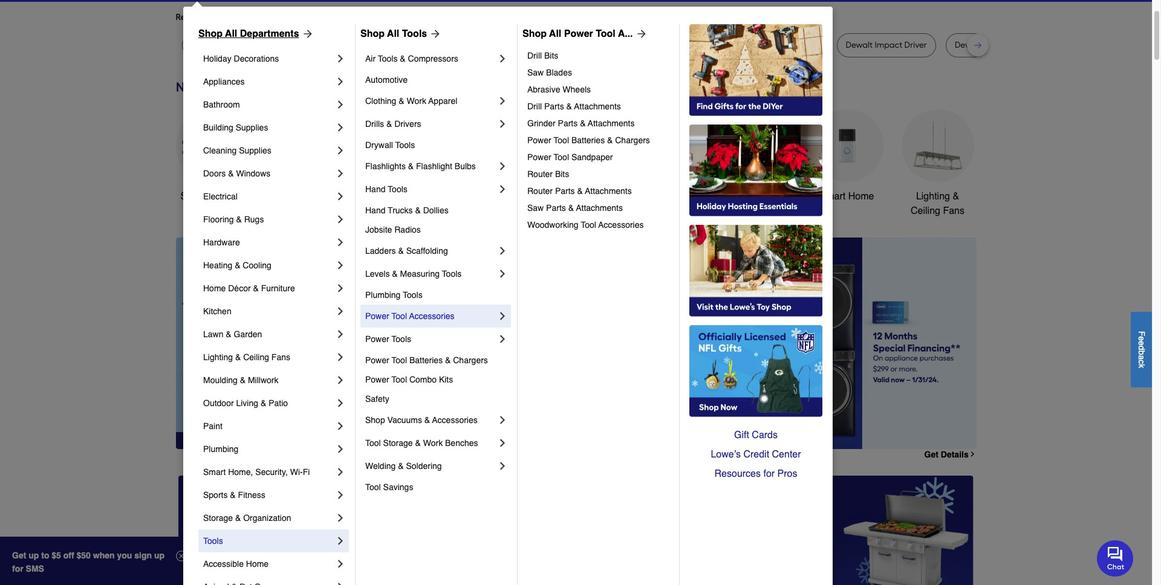 Task type: locate. For each thing, give the bounding box(es) containing it.
bits down power tool sandpaper
[[555, 169, 569, 179]]

recommended searches for you
[[176, 12, 300, 22]]

chargers
[[615, 136, 650, 145], [453, 356, 488, 365]]

power down the power tools
[[365, 356, 389, 365]]

2 vertical spatial for
[[12, 564, 23, 574]]

for left the sms
[[12, 564, 23, 574]]

chevron right image for moulding & millwork
[[335, 374, 347, 387]]

2 vertical spatial home
[[246, 560, 269, 569]]

0 horizontal spatial decorations
[[234, 54, 279, 64]]

lawn & garden link
[[203, 323, 335, 346]]

power inside 'link'
[[365, 335, 389, 344]]

driver for impact driver bit
[[512, 40, 534, 50]]

1 horizontal spatial tools link
[[357, 109, 430, 204]]

saw parts & attachments link
[[528, 200, 671, 217]]

tool storage & work benches link
[[365, 432, 497, 455]]

bit up air
[[363, 40, 373, 50]]

kitchen up saw parts & attachments
[[540, 191, 573, 202]]

outdoor for outdoor living & patio
[[203, 399, 234, 408]]

storage up welding & soldering
[[383, 439, 413, 448]]

work
[[407, 96, 426, 106], [423, 439, 443, 448]]

supplies for cleaning supplies
[[239, 146, 272, 155]]

2 horizontal spatial shop
[[523, 28, 547, 39]]

parts down abrasive wheels
[[544, 102, 564, 111]]

power for power tool accessories link
[[365, 312, 389, 321]]

scroll to item #4 image
[[711, 428, 740, 432]]

bit up drill bits
[[537, 40, 546, 50]]

1 vertical spatial plumbing
[[203, 445, 239, 454]]

all for departments
[[225, 28, 237, 39]]

0 horizontal spatial lighting & ceiling fans
[[203, 353, 290, 362]]

& inside lighting & ceiling fans
[[953, 191, 959, 202]]

0 vertical spatial power tool batteries & chargers
[[528, 136, 650, 145]]

1 vertical spatial lighting
[[203, 353, 233, 362]]

2 dewalt from the left
[[246, 40, 273, 50]]

accessories for power tool accessories
[[409, 312, 455, 321]]

0 vertical spatial hand
[[365, 185, 386, 194]]

arrow right image for shop all departments
[[299, 28, 314, 40]]

tools
[[402, 28, 427, 39], [378, 54, 398, 64], [395, 140, 415, 150], [388, 185, 408, 194], [382, 191, 405, 202], [669, 191, 691, 202], [442, 269, 462, 279], [403, 290, 423, 300], [392, 335, 411, 344], [203, 537, 223, 546]]

tool up router bits
[[554, 152, 569, 162]]

attachments down the faucets
[[576, 203, 623, 213]]

None search field
[[451, 0, 781, 3]]

0 horizontal spatial power tool batteries & chargers
[[365, 356, 488, 365]]

1 driver from the left
[[512, 40, 534, 50]]

jobsite radios
[[365, 225, 421, 235]]

1 vertical spatial saw
[[528, 203, 544, 213]]

drill bits
[[528, 51, 559, 60]]

smart for smart home
[[820, 191, 846, 202]]

batteries up combo
[[409, 356, 443, 365]]

plumbing down levels
[[365, 290, 401, 300]]

resources for pros link
[[690, 465, 823, 484]]

2 drill from the top
[[528, 102, 542, 111]]

1 horizontal spatial kitchen
[[540, 191, 573, 202]]

parts for grinder
[[558, 119, 578, 128]]

get
[[925, 450, 939, 460], [12, 551, 26, 561]]

0 vertical spatial bathroom
[[203, 100, 240, 109]]

accessories inside "link"
[[432, 416, 478, 425]]

get up to 2 free select tools or batteries when you buy 1 with select purchases. image
[[178, 476, 431, 586]]

power down the recommended searches for you heading
[[564, 28, 593, 39]]

holiday
[[203, 54, 232, 64]]

router down router bits
[[528, 186, 553, 196]]

building
[[203, 123, 233, 132]]

clothing
[[365, 96, 396, 106]]

work up the welding & soldering link
[[423, 439, 443, 448]]

drill for dewalt drill bit set
[[984, 40, 998, 50]]

1 vertical spatial router
[[528, 186, 553, 196]]

chevron right image for tools
[[335, 535, 347, 547]]

chargers up kits
[[453, 356, 488, 365]]

chevron right image
[[335, 53, 347, 65], [497, 53, 509, 65], [335, 76, 347, 88], [497, 95, 509, 107], [335, 99, 347, 111], [335, 122, 347, 134], [335, 145, 347, 157], [335, 168, 347, 180], [335, 214, 347, 226], [335, 237, 347, 249], [335, 260, 347, 272], [335, 283, 347, 295], [335, 305, 347, 318], [497, 310, 509, 322], [497, 333, 509, 345], [335, 351, 347, 364], [335, 374, 347, 387], [335, 397, 347, 410], [335, 443, 347, 456], [969, 451, 977, 459], [497, 460, 509, 472], [335, 466, 347, 479], [335, 489, 347, 502], [335, 512, 347, 524], [335, 581, 347, 586]]

& inside "link"
[[261, 399, 266, 408]]

attachments up saw parts & attachments link
[[585, 186, 632, 196]]

2 horizontal spatial drill
[[984, 40, 998, 50]]

0 vertical spatial kitchen
[[540, 191, 573, 202]]

officially licensed n f l gifts. shop now. image
[[690, 325, 823, 417]]

0 horizontal spatial tools link
[[203, 530, 335, 553]]

1 vertical spatial tools link
[[203, 530, 335, 553]]

bit left set
[[1000, 40, 1010, 50]]

2 horizontal spatial home
[[849, 191, 874, 202]]

decorations inside 'holiday decorations' link
[[234, 54, 279, 64]]

when
[[93, 551, 115, 561]]

parts down drill parts & attachments
[[558, 119, 578, 128]]

shop all departments
[[198, 28, 299, 39]]

0 vertical spatial work
[[407, 96, 426, 106]]

supplies up windows
[[239, 146, 272, 155]]

chevron right image for flashlights & flashlight bulbs
[[497, 160, 509, 172]]

air tools & compressors
[[365, 54, 458, 64]]

chevron right image for plumbing
[[335, 443, 347, 456]]

router down power tool sandpaper
[[528, 169, 553, 179]]

1 vertical spatial for
[[764, 469, 775, 480]]

1 vertical spatial smart
[[203, 468, 226, 477]]

saw parts & attachments
[[528, 203, 623, 213]]

power down grinder on the top left
[[528, 136, 552, 145]]

smart home, security, wi-fi link
[[203, 461, 335, 484]]

chevron right image for kitchen
[[335, 305, 347, 318]]

0 vertical spatial tools link
[[357, 109, 430, 204]]

bit for dewalt drill bit set
[[1000, 40, 1010, 50]]

get for get up to $5 off $50 when you sign up for sms
[[12, 551, 26, 561]]

up right sign on the left bottom of the page
[[154, 551, 165, 561]]

levels & measuring tools
[[365, 269, 462, 279]]

power tool batteries & chargers link up sandpaper
[[528, 132, 671, 149]]

0 vertical spatial decorations
[[234, 54, 279, 64]]

hand tools link
[[365, 178, 497, 201]]

holiday hosting essentials. image
[[690, 125, 823, 217]]

chevron right image for tool storage & work benches
[[497, 437, 509, 449]]

saw blades
[[528, 68, 572, 77]]

chevron right image for building supplies
[[335, 122, 347, 134]]

2 up from the left
[[154, 551, 165, 561]]

accessories for woodworking tool accessories
[[599, 220, 644, 230]]

bit for impact driver bit
[[537, 40, 546, 50]]

1 horizontal spatial bathroom
[[736, 191, 777, 202]]

batteries for the bottom 'power tool batteries & chargers' link
[[409, 356, 443, 365]]

2 horizontal spatial driver
[[905, 40, 927, 50]]

0 horizontal spatial impact
[[482, 40, 510, 50]]

dewalt for dewalt drill bit
[[318, 40, 345, 50]]

1 vertical spatial bits
[[555, 169, 569, 179]]

attachments for saw parts & attachments
[[576, 203, 623, 213]]

decorations down dewalt tool
[[234, 54, 279, 64]]

supplies up cleaning supplies
[[236, 123, 268, 132]]

plumbing tools link
[[365, 286, 509, 305]]

attachments inside "link"
[[588, 119, 635, 128]]

f e e d b a c k button
[[1131, 312, 1152, 388]]

1 vertical spatial hand
[[365, 206, 386, 215]]

up left to
[[29, 551, 39, 561]]

chevron right image for hand tools
[[497, 183, 509, 195]]

1 horizontal spatial impact
[[766, 40, 794, 50]]

6 dewalt from the left
[[955, 40, 982, 50]]

shop all power tool a... link
[[523, 27, 648, 41]]

hand
[[365, 185, 386, 194], [365, 206, 386, 215]]

bits for router bits
[[555, 169, 569, 179]]

power tools
[[365, 335, 411, 344]]

batteries for the top 'power tool batteries & chargers' link
[[572, 136, 605, 145]]

2 drill from the left
[[724, 40, 738, 50]]

parts up saw parts & attachments
[[555, 186, 575, 196]]

shop up drill bits
[[523, 28, 547, 39]]

decorations
[[234, 54, 279, 64], [458, 206, 510, 217]]

power up the safety at the bottom
[[365, 375, 389, 385]]

1 horizontal spatial up
[[154, 551, 165, 561]]

1 drill from the left
[[347, 40, 361, 50]]

2 impact from the left
[[766, 40, 794, 50]]

storage
[[383, 439, 413, 448], [203, 514, 233, 523]]

1 vertical spatial drill
[[528, 102, 542, 111]]

1 vertical spatial work
[[423, 439, 443, 448]]

0 horizontal spatial storage
[[203, 514, 233, 523]]

3 shop from the left
[[523, 28, 547, 39]]

1 vertical spatial kitchen
[[203, 307, 232, 316]]

bathroom link
[[203, 93, 335, 116], [720, 109, 793, 204]]

ceiling inside lighting & ceiling fans
[[911, 206, 941, 217]]

tool for the bottom 'power tool batteries & chargers' link
[[392, 356, 407, 365]]

& inside 'outdoor tools & equipment'
[[694, 191, 700, 202]]

decorations inside christmas decorations link
[[458, 206, 510, 217]]

shop inside "link"
[[365, 416, 385, 425]]

accessories down plumbing tools link
[[409, 312, 455, 321]]

get up the sms
[[12, 551, 26, 561]]

drill parts & attachments
[[528, 102, 621, 111]]

home
[[849, 191, 874, 202], [203, 284, 226, 293], [246, 560, 269, 569]]

outdoor inside 'outdoor tools & equipment'
[[631, 191, 666, 202]]

outdoor down the moulding
[[203, 399, 234, 408]]

radios
[[395, 225, 421, 235]]

for left pros
[[764, 469, 775, 480]]

1 vertical spatial chargers
[[453, 356, 488, 365]]

1 horizontal spatial power tool batteries & chargers
[[528, 136, 650, 145]]

0 vertical spatial drill
[[528, 51, 542, 60]]

drill for drill parts & attachments
[[528, 102, 542, 111]]

saw blades link
[[528, 64, 671, 81]]

outdoor inside "link"
[[203, 399, 234, 408]]

scroll to item #5 image
[[740, 428, 769, 432]]

5 dewalt from the left
[[846, 40, 873, 50]]

work up drivers
[[407, 96, 426, 106]]

equipment
[[643, 206, 689, 217]]

shop
[[198, 28, 223, 39], [361, 28, 385, 39], [523, 28, 547, 39]]

1 horizontal spatial lighting
[[916, 191, 950, 202]]

all left deals
[[206, 191, 216, 202]]

0 vertical spatial outdoor
[[631, 191, 666, 202]]

grinder parts & attachments
[[528, 119, 635, 128]]

1 horizontal spatial drill
[[724, 40, 738, 50]]

0 vertical spatial home
[[849, 191, 874, 202]]

parts inside "link"
[[558, 119, 578, 128]]

power for power tool sandpaper link at the top
[[528, 152, 552, 162]]

shop left electrical
[[181, 191, 203, 202]]

2 horizontal spatial for
[[764, 469, 775, 480]]

attachments for drill parts & attachments
[[574, 102, 621, 111]]

0 horizontal spatial fans
[[272, 353, 290, 362]]

1 horizontal spatial lighting & ceiling fans link
[[902, 109, 974, 218]]

0 horizontal spatial home
[[203, 284, 226, 293]]

1 horizontal spatial driver
[[796, 40, 818, 50]]

e up b
[[1137, 341, 1147, 346]]

chevron right image for cleaning supplies
[[335, 145, 347, 157]]

bathroom
[[203, 100, 240, 109], [736, 191, 777, 202]]

jobsite
[[365, 225, 392, 235]]

doors & windows link
[[203, 162, 335, 185]]

supplies for building supplies
[[236, 123, 268, 132]]

0 horizontal spatial drill
[[347, 40, 361, 50]]

cleaning
[[203, 146, 237, 155]]

1 vertical spatial lighting & ceiling fans link
[[203, 346, 335, 369]]

attachments up grinder parts & attachments "link" on the top of page
[[574, 102, 621, 111]]

hand up jobsite
[[365, 206, 386, 215]]

for left you
[[273, 12, 284, 22]]

power up router bits
[[528, 152, 552, 162]]

lighting inside lighting & ceiling fans
[[916, 191, 950, 202]]

0 horizontal spatial bathroom
[[203, 100, 240, 109]]

accessories
[[599, 220, 644, 230], [409, 312, 455, 321], [432, 416, 478, 425]]

3 dewalt from the left
[[318, 40, 345, 50]]

saw down drill bits
[[528, 68, 544, 77]]

0 horizontal spatial get
[[12, 551, 26, 561]]

shop down the safety at the bottom
[[365, 416, 385, 425]]

kitchen faucets link
[[539, 109, 611, 204]]

up to 30 percent off select grills and accessories. image
[[722, 476, 974, 586]]

1 vertical spatial shop
[[365, 416, 385, 425]]

tool down saw parts & attachments link
[[581, 220, 596, 230]]

tools inside 'outdoor tools & equipment'
[[669, 191, 691, 202]]

power tool batteries & chargers link up kits
[[365, 351, 509, 370]]

2 hand from the top
[[365, 206, 386, 215]]

shop for shop all departments
[[198, 28, 223, 39]]

arrow right image for shop all power tool a...
[[633, 28, 648, 40]]

chat invite button image
[[1097, 540, 1134, 577]]

departments
[[240, 28, 299, 39]]

parts up woodworking
[[546, 203, 566, 213]]

0 horizontal spatial for
[[12, 564, 23, 574]]

kitchen up the lawn
[[203, 307, 232, 316]]

arrow right image
[[299, 28, 314, 40], [633, 28, 648, 40], [954, 344, 966, 356]]

drywall
[[365, 140, 393, 150]]

1 vertical spatial home
[[203, 284, 226, 293]]

0 horizontal spatial ceiling
[[243, 353, 269, 362]]

tools inside 'link'
[[392, 335, 411, 344]]

sports & fitness link
[[203, 484, 335, 507]]

3 impact from the left
[[875, 40, 903, 50]]

chevron right image for clothing & work apparel
[[497, 95, 509, 107]]

home for accessible home
[[246, 560, 269, 569]]

scroll to item #2 image
[[653, 428, 682, 432]]

0 vertical spatial batteries
[[572, 136, 605, 145]]

hand down flashlights
[[365, 185, 386, 194]]

1 horizontal spatial batteries
[[572, 136, 605, 145]]

dewalt drill bit set
[[955, 40, 1025, 50]]

decorations down christmas
[[458, 206, 510, 217]]

grinder parts & attachments link
[[528, 115, 671, 132]]

saw for saw blades
[[528, 68, 544, 77]]

furniture
[[261, 284, 295, 293]]

chevron right image for shop vacuums & accessories
[[497, 414, 509, 426]]

attachments down drill parts & attachments link
[[588, 119, 635, 128]]

get inside get up to $5 off $50 when you sign up for sms
[[12, 551, 26, 561]]

plumbing
[[365, 290, 401, 300], [203, 445, 239, 454]]

3 drill from the left
[[984, 40, 998, 50]]

1 e from the top
[[1137, 336, 1147, 341]]

tool down the plumbing tools at left
[[392, 312, 407, 321]]

all down recommended searches for you
[[225, 28, 237, 39]]

shop down recommended
[[198, 28, 223, 39]]

1 horizontal spatial storage
[[383, 439, 413, 448]]

1 horizontal spatial smart
[[820, 191, 846, 202]]

flashlight
[[416, 162, 452, 171]]

power tool combo kits
[[365, 375, 453, 385]]

chevron right image for power tool accessories
[[497, 310, 509, 322]]

batteries up sandpaper
[[572, 136, 605, 145]]

0 vertical spatial for
[[273, 12, 284, 22]]

1 bit from the left
[[363, 40, 373, 50]]

1 horizontal spatial chargers
[[615, 136, 650, 145]]

drill for dewalt drill
[[724, 40, 738, 50]]

tool left combo
[[392, 375, 407, 385]]

fans
[[943, 206, 965, 217], [272, 353, 290, 362]]

1 vertical spatial get
[[12, 551, 26, 561]]

power left arrow left image
[[365, 335, 389, 344]]

1 horizontal spatial for
[[273, 12, 284, 22]]

up to 35 percent off select small appliances. image
[[450, 476, 702, 586]]

1 impact from the left
[[482, 40, 510, 50]]

drywall tools
[[365, 140, 415, 150]]

resources for pros
[[715, 469, 798, 480]]

new deals every day during 25 days of deals image
[[176, 77, 977, 97]]

power up the power tools
[[365, 312, 389, 321]]

1 shop from the left
[[198, 28, 223, 39]]

1 horizontal spatial plumbing
[[365, 290, 401, 300]]

up
[[29, 551, 39, 561], [154, 551, 165, 561]]

2 shop from the left
[[361, 28, 385, 39]]

1 horizontal spatial lighting & ceiling fans
[[911, 191, 965, 217]]

3 bit from the left
[[1000, 40, 1010, 50]]

0 vertical spatial supplies
[[236, 123, 268, 132]]

chevron right image for air tools & compressors
[[497, 53, 509, 65]]

2 horizontal spatial impact
[[875, 40, 903, 50]]

doors
[[203, 169, 226, 178]]

tool up power tool sandpaper
[[554, 136, 569, 145]]

chevron right image for paint
[[335, 420, 347, 433]]

recommended
[[176, 12, 234, 22]]

3 driver from the left
[[905, 40, 927, 50]]

accessories up benches
[[432, 416, 478, 425]]

dewalt for dewalt drill bit set
[[955, 40, 982, 50]]

heating & cooling link
[[203, 254, 335, 277]]

outdoor tools & equipment
[[631, 191, 700, 217]]

power for the bottom 'power tool batteries & chargers' link
[[365, 356, 389, 365]]

2 driver from the left
[[796, 40, 818, 50]]

2 bit from the left
[[537, 40, 546, 50]]

get for get details
[[925, 450, 939, 460]]

drill for dewalt drill bit
[[347, 40, 361, 50]]

0 horizontal spatial batteries
[[409, 356, 443, 365]]

2 router from the top
[[528, 186, 553, 196]]

shop all deals link
[[176, 109, 248, 204]]

kitchen for kitchen
[[203, 307, 232, 316]]

drill for drill bits
[[528, 51, 542, 60]]

power tool batteries & chargers up sandpaper
[[528, 136, 650, 145]]

bits up saw blades
[[544, 51, 559, 60]]

0 vertical spatial shop
[[181, 191, 203, 202]]

shop up air
[[361, 28, 385, 39]]

1 router from the top
[[528, 169, 553, 179]]

gift
[[734, 430, 749, 441]]

& inside "link"
[[425, 416, 430, 425]]

arrow right image inside shop all departments link
[[299, 28, 314, 40]]

storage down sports
[[203, 514, 233, 523]]

drill bits link
[[528, 47, 671, 64]]

tool down arrow left image
[[392, 356, 407, 365]]

kitchen inside kitchen faucets link
[[540, 191, 573, 202]]

0 vertical spatial saw
[[528, 68, 544, 77]]

0 horizontal spatial kitchen
[[203, 307, 232, 316]]

0 vertical spatial lighting & ceiling fans link
[[902, 109, 974, 218]]

2 saw from the top
[[528, 203, 544, 213]]

0 horizontal spatial shop
[[181, 191, 203, 202]]

saw
[[528, 68, 544, 77], [528, 203, 544, 213]]

all up air tools & compressors
[[387, 28, 399, 39]]

work inside tool storage & work benches link
[[423, 439, 443, 448]]

attachments for grinder parts & attachments
[[588, 119, 635, 128]]

1 horizontal spatial arrow right image
[[633, 28, 648, 40]]

power tool batteries & chargers link
[[528, 132, 671, 149], [365, 351, 509, 370]]

lighting & ceiling fans
[[911, 191, 965, 217], [203, 353, 290, 362]]

parts for router
[[555, 186, 575, 196]]

shop for shop vacuums & accessories
[[365, 416, 385, 425]]

0 horizontal spatial shop
[[198, 28, 223, 39]]

2 vertical spatial accessories
[[432, 416, 478, 425]]

saw up woodworking
[[528, 203, 544, 213]]

soldering
[[406, 462, 442, 471]]

0 horizontal spatial up
[[29, 551, 39, 561]]

living
[[236, 399, 258, 408]]

off
[[63, 551, 74, 561]]

tool storage & work benches
[[365, 439, 478, 448]]

0 horizontal spatial power tool batteries & chargers link
[[365, 351, 509, 370]]

chevron right image for bathroom
[[335, 99, 347, 111]]

smart home
[[820, 191, 874, 202]]

deals
[[219, 191, 244, 202]]

chargers up power tool sandpaper link at the top
[[615, 136, 650, 145]]

abrasive wheels
[[528, 85, 591, 94]]

1 horizontal spatial bit
[[537, 40, 546, 50]]

welding & soldering
[[365, 462, 442, 471]]

1 horizontal spatial get
[[925, 450, 939, 460]]

power tool batteries & chargers up combo
[[365, 356, 488, 365]]

sports & fitness
[[203, 491, 265, 500]]

4 dewalt from the left
[[695, 40, 722, 50]]

decorations for holiday
[[234, 54, 279, 64]]

1 vertical spatial power tool batteries & chargers
[[365, 356, 488, 365]]

0 horizontal spatial arrow right image
[[299, 28, 314, 40]]

drill up grinder on the top left
[[528, 102, 542, 111]]

kits
[[439, 375, 453, 385]]

dewalt for dewalt impact driver
[[846, 40, 873, 50]]

get left details
[[925, 450, 939, 460]]

plumbing down paint
[[203, 445, 239, 454]]

outdoor up "equipment"
[[631, 191, 666, 202]]

for inside get up to $5 off $50 when you sign up for sms
[[12, 564, 23, 574]]

1 vertical spatial accessories
[[409, 312, 455, 321]]

1 saw from the top
[[528, 68, 544, 77]]

drill up saw blades
[[528, 51, 542, 60]]

1 horizontal spatial ceiling
[[911, 206, 941, 217]]

shop
[[181, 191, 203, 202], [365, 416, 385, 425]]

tool savings
[[365, 483, 413, 492]]

bits for drill bits
[[544, 51, 559, 60]]

1 dewalt from the left
[[191, 40, 218, 50]]

0 vertical spatial router
[[528, 169, 553, 179]]

0 vertical spatial ceiling
[[911, 206, 941, 217]]

accessible
[[203, 560, 244, 569]]

1 vertical spatial supplies
[[239, 146, 272, 155]]

0 vertical spatial plumbing
[[365, 290, 401, 300]]

chevron right image
[[497, 118, 509, 130], [497, 160, 509, 172], [497, 183, 509, 195], [335, 191, 347, 203], [497, 245, 509, 257], [497, 268, 509, 280], [335, 328, 347, 341], [497, 414, 509, 426], [335, 420, 347, 433], [497, 437, 509, 449], [335, 535, 347, 547], [335, 558, 347, 570]]

fans inside lighting & ceiling fans
[[943, 206, 965, 217]]

kitchen inside kitchen link
[[203, 307, 232, 316]]

1 hand from the top
[[365, 185, 386, 194]]

shop for shop all deals
[[181, 191, 203, 202]]

shop these last-minute gifts. $99 or less. quantities are limited and won't last. image
[[176, 238, 371, 449]]

windows
[[236, 169, 271, 178]]

2 horizontal spatial bit
[[1000, 40, 1010, 50]]

all up drill bits
[[549, 28, 562, 39]]

power for power tool combo kits link on the bottom left of the page
[[365, 375, 389, 385]]

1 vertical spatial decorations
[[458, 206, 510, 217]]

power for power tools 'link' on the bottom of the page
[[365, 335, 389, 344]]

0 horizontal spatial outdoor
[[203, 399, 234, 408]]

accessories down saw parts & attachments link
[[599, 220, 644, 230]]

arrow right image inside shop all power tool a... link
[[633, 28, 648, 40]]

e up d
[[1137, 336, 1147, 341]]

1 drill from the top
[[528, 51, 542, 60]]

flashlights
[[365, 162, 406, 171]]

cards
[[752, 430, 778, 441]]

0 vertical spatial smart
[[820, 191, 846, 202]]

flooring & rugs link
[[203, 208, 335, 231]]



Task type: vqa. For each thing, say whether or not it's contained in the screenshot.
and
no



Task type: describe. For each thing, give the bounding box(es) containing it.
power tool sandpaper link
[[528, 149, 671, 166]]

plumbing for plumbing
[[203, 445, 239, 454]]

details
[[941, 450, 969, 460]]

k
[[1137, 364, 1147, 368]]

vacuums
[[388, 416, 422, 425]]

chevron right image for outdoor living & patio
[[335, 397, 347, 410]]

chevron right image for welding & soldering
[[497, 460, 509, 472]]

paint
[[203, 422, 223, 431]]

& inside "link"
[[580, 119, 586, 128]]

find gifts for the diyer. image
[[690, 24, 823, 116]]

shop for shop all tools
[[361, 28, 385, 39]]

christmas
[[462, 191, 506, 202]]

drywall tools link
[[365, 136, 509, 155]]

rugs
[[244, 215, 264, 224]]

impact driver bit
[[482, 40, 546, 50]]

dewalt for dewalt drill
[[695, 40, 722, 50]]

center
[[772, 449, 801, 460]]

fi
[[303, 468, 310, 477]]

shop all tools link
[[361, 27, 442, 41]]

chevron right image for heating & cooling
[[335, 260, 347, 272]]

chevron right image for electrical
[[335, 191, 347, 203]]

smart home link
[[811, 109, 884, 204]]

tool for power tool sandpaper link at the top
[[554, 152, 569, 162]]

router parts & attachments
[[528, 186, 632, 196]]

attachments for router parts & attachments
[[585, 186, 632, 196]]

chevron right image for doors & windows
[[335, 168, 347, 180]]

impact for impact driver
[[766, 40, 794, 50]]

0 horizontal spatial bathroom link
[[203, 93, 335, 116]]

chevron right image for hardware
[[335, 237, 347, 249]]

0 horizontal spatial lighting & ceiling fans link
[[203, 346, 335, 369]]

fitness
[[238, 491, 265, 500]]

shop vacuums & accessories link
[[365, 409, 497, 432]]

clothing & work apparel
[[365, 96, 458, 106]]

visit the lowe's toy shop. image
[[690, 225, 823, 317]]

decorations for christmas
[[458, 206, 510, 217]]

plumbing link
[[203, 438, 335, 461]]

outdoor for outdoor tools & equipment
[[631, 191, 666, 202]]

arrow left image
[[401, 344, 413, 356]]

safety
[[365, 394, 389, 404]]

welding
[[365, 462, 396, 471]]

chevron right image for lawn & garden
[[335, 328, 347, 341]]

1 up from the left
[[29, 551, 39, 561]]

dewalt tool
[[246, 40, 290, 50]]

2 e from the top
[[1137, 341, 1147, 346]]

tool down welding
[[365, 483, 381, 492]]

chevron right image for smart home, security, wi-fi
[[335, 466, 347, 479]]

hand for hand tools
[[365, 185, 386, 194]]

tool for power tool accessories link
[[392, 312, 407, 321]]

accessible home link
[[203, 553, 335, 576]]

0 vertical spatial lighting & ceiling fans
[[911, 191, 965, 217]]

all for tools
[[387, 28, 399, 39]]

parts for saw
[[546, 203, 566, 213]]

moulding
[[203, 376, 238, 385]]

router for router bits
[[528, 169, 553, 179]]

outdoor living & patio
[[203, 399, 288, 408]]

$5
[[52, 551, 61, 561]]

drills
[[365, 119, 384, 129]]

dewalt for dewalt tool
[[246, 40, 273, 50]]

searches
[[236, 12, 271, 22]]

0 horizontal spatial lighting
[[203, 353, 233, 362]]

tool for woodworking tool accessories link at top
[[581, 220, 596, 230]]

d
[[1137, 346, 1147, 350]]

smart for smart home, security, wi-fi
[[203, 468, 226, 477]]

get up to $5 off $50 when you sign up for sms
[[12, 551, 165, 574]]

you
[[286, 12, 300, 22]]

chevron right image inside get details link
[[969, 451, 977, 459]]

hand for hand trucks & dollies
[[365, 206, 386, 215]]

1 vertical spatial lighting & ceiling fans
[[203, 353, 290, 362]]

sandpaper
[[572, 152, 613, 162]]

automotive
[[365, 75, 408, 85]]

tool left a...
[[596, 28, 616, 39]]

all for power
[[549, 28, 562, 39]]

chevron right image for home décor & furniture
[[335, 283, 347, 295]]

holiday decorations link
[[203, 47, 335, 70]]

home décor & furniture link
[[203, 277, 335, 300]]

savings
[[383, 483, 413, 492]]

driver for impact driver
[[796, 40, 818, 50]]

home for smart home
[[849, 191, 874, 202]]

storage & organization
[[203, 514, 291, 523]]

air
[[365, 54, 376, 64]]

chevron right image for flooring & rugs
[[335, 214, 347, 226]]

a
[[1137, 355, 1147, 360]]

moulding & millwork link
[[203, 369, 335, 392]]

chevron right image for ladders & scaffolding
[[497, 245, 509, 257]]

chevron right image for levels & measuring tools
[[497, 268, 509, 280]]

plumbing for plumbing tools
[[365, 290, 401, 300]]

doors & windows
[[203, 169, 271, 178]]

wheels
[[563, 85, 591, 94]]

safety link
[[365, 390, 509, 409]]

dewalt drill bit
[[318, 40, 373, 50]]

chevron right image for sports & fitness
[[335, 489, 347, 502]]

1 vertical spatial ceiling
[[243, 353, 269, 362]]

router bits link
[[528, 166, 671, 183]]

f
[[1137, 331, 1147, 336]]

impact for impact driver bit
[[482, 40, 510, 50]]

hand trucks & dollies link
[[365, 201, 509, 220]]

shop all deals
[[181, 191, 244, 202]]

tool up welding
[[365, 439, 381, 448]]

scaffolding
[[406, 246, 448, 256]]

saw for saw parts & attachments
[[528, 203, 544, 213]]

1 vertical spatial fans
[[272, 353, 290, 362]]

automotive link
[[365, 70, 509, 90]]

apparel
[[429, 96, 458, 106]]

1 vertical spatial bathroom
[[736, 191, 777, 202]]

dewalt impact driver
[[846, 40, 927, 50]]

1 vertical spatial power tool batteries & chargers link
[[365, 351, 509, 370]]

chevron right image for lighting & ceiling fans
[[335, 351, 347, 364]]

chevron right image for holiday decorations
[[335, 53, 347, 65]]

chargers for the top 'power tool batteries & chargers' link
[[615, 136, 650, 145]]

christmas decorations link
[[448, 109, 521, 218]]

appliances
[[203, 77, 245, 87]]

up to 30 percent off select major appliances. plus, save up to an extra $750 on major appliances. image
[[390, 238, 977, 449]]

ladders
[[365, 246, 396, 256]]

shop for shop all power tool a...
[[523, 28, 547, 39]]

blades
[[546, 68, 572, 77]]

dollies
[[423, 206, 449, 215]]

kitchen for kitchen faucets
[[540, 191, 573, 202]]

woodworking
[[528, 220, 579, 230]]

1 horizontal spatial bathroom link
[[720, 109, 793, 204]]

router for router parts & attachments
[[528, 186, 553, 196]]

for inside heading
[[273, 12, 284, 22]]

all for deals
[[206, 191, 216, 202]]

electrical
[[203, 192, 238, 201]]

2 horizontal spatial arrow right image
[[954, 344, 966, 356]]

to
[[41, 551, 49, 561]]

bit for dewalt drill bit
[[363, 40, 373, 50]]

measuring
[[400, 269, 440, 279]]

chevron right image for appliances
[[335, 76, 347, 88]]

garden
[[234, 330, 262, 339]]

recommended searches for you heading
[[176, 11, 977, 24]]

plumbing tools
[[365, 290, 423, 300]]

arrow right image
[[427, 28, 442, 40]]

dewalt for dewalt
[[191, 40, 218, 50]]

outdoor living & patio link
[[203, 392, 335, 415]]

chevron right image for storage & organization
[[335, 512, 347, 524]]

woodworking tool accessories
[[528, 220, 644, 230]]

0 vertical spatial power tool batteries & chargers link
[[528, 132, 671, 149]]

sms
[[26, 564, 44, 574]]

chevron right image for accessible home
[[335, 558, 347, 570]]

building supplies
[[203, 123, 268, 132]]

pros
[[778, 469, 798, 480]]

sports
[[203, 491, 228, 500]]

millwork
[[248, 376, 279, 385]]

0 vertical spatial storage
[[383, 439, 413, 448]]

kitchen faucets
[[540, 191, 610, 202]]

1 vertical spatial storage
[[203, 514, 233, 523]]

chevron right image for drills & drivers
[[497, 118, 509, 130]]

hand tools
[[365, 185, 408, 194]]

work inside clothing & work apparel link
[[407, 96, 426, 106]]

faucets
[[575, 191, 610, 202]]

tool for the top 'power tool batteries & chargers' link
[[554, 136, 569, 145]]

credit
[[744, 449, 770, 460]]

chevron right image for power tools
[[497, 333, 509, 345]]

accessible home
[[203, 560, 269, 569]]

chargers for the bottom 'power tool batteries & chargers' link
[[453, 356, 488, 365]]

christmas decorations
[[458, 191, 510, 217]]

power tools link
[[365, 328, 497, 351]]

gift cards
[[734, 430, 778, 441]]

parts for drill
[[544, 102, 564, 111]]

holiday decorations
[[203, 54, 279, 64]]



